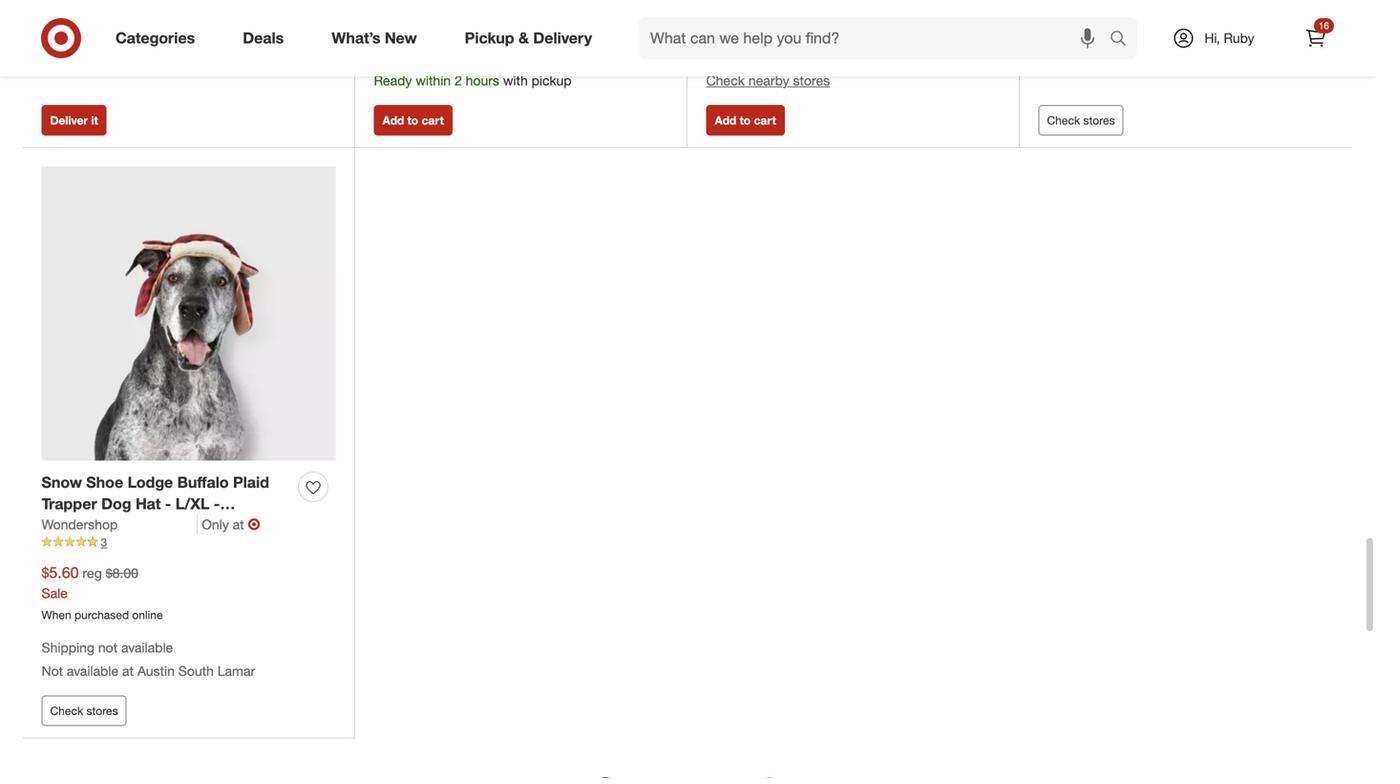 Task type: vqa. For each thing, say whether or not it's contained in the screenshot.
Frozen Foods
no



Task type: describe. For each thing, give the bounding box(es) containing it.
available inside free shipping * * exclusions apply. not available at austin south lamar check nearby stores
[[732, 53, 784, 70]]

hat
[[136, 495, 161, 514]]

hours for ready within 2 hours with pickup
[[466, 72, 500, 89]]

search button
[[1102, 17, 1148, 63]]

$5.60
[[42, 564, 79, 583]]

free shipping * * exclusions apply. not available at austin south lamar check nearby stores
[[707, 10, 920, 89]]

stores inside free shipping * * exclusions apply. not available at austin south lamar check nearby stores
[[794, 72, 830, 89]]

1 apply. from the left
[[446, 30, 482, 47]]

sale
[[42, 585, 68, 602]]

ready within 2 hours with pickup
[[374, 72, 572, 89]]

16
[[1319, 20, 1330, 32]]

what's
[[332, 29, 381, 47]]

it
[[91, 113, 98, 127]]

2 horizontal spatial *
[[788, 10, 793, 27]]

1 exclusions apply. link from the left
[[379, 30, 482, 47]]

1 add from the left
[[383, 113, 404, 127]]

2 horizontal spatial south
[[1176, 15, 1211, 31]]

exclusions inside free shipping * * exclusions apply. not available at austin south lamar check nearby stores
[[711, 30, 775, 47]]

when
[[42, 608, 71, 623]]

deliver
[[50, 113, 88, 127]]

check nearby stores button
[[707, 71, 830, 90]]

&
[[519, 29, 529, 47]]

16 link
[[1296, 17, 1338, 59]]

trapper
[[42, 495, 97, 514]]

2 horizontal spatial austin
[[1135, 15, 1172, 31]]

2 add to cart from the left
[[715, 113, 777, 127]]

south inside shipping not available not available at austin south lamar
[[178, 663, 214, 680]]

lamar inside free shipping * * exclusions apply. not available at austin south lamar check nearby stores
[[883, 53, 920, 70]]

deliver it
[[50, 113, 98, 127]]

1 cart from the left
[[422, 113, 444, 127]]

0 vertical spatial check stores button
[[1039, 105, 1124, 136]]

search
[[1102, 31, 1148, 49]]

what's new
[[332, 29, 417, 47]]

1 to from the left
[[408, 113, 419, 127]]

2 vertical spatial stores
[[86, 704, 118, 719]]

lodge
[[128, 473, 173, 492]]

not inside free shipping * * exclusions apply. not available at austin south lamar check nearby stores
[[707, 53, 728, 70]]

free
[[707, 10, 733, 27]]

What can we help you find? suggestions appear below search field
[[639, 17, 1115, 59]]

1 exclusions from the left
[[379, 30, 443, 47]]

buffalo
[[177, 473, 229, 492]]

check for topmost check stores button
[[1048, 113, 1081, 127]]

shipping
[[42, 640, 95, 656]]

not
[[98, 640, 118, 656]]

deliver it button
[[42, 105, 107, 136]]

austin inside free shipping * * exclusions apply. not available at austin south lamar check nearby stores
[[802, 53, 840, 70]]

ready for ready within 2 hours
[[42, 11, 80, 28]]

within for ready within 2 hours with pickup
[[416, 72, 451, 89]]

shipping
[[737, 10, 788, 27]]

within for ready within 2 hours
[[83, 11, 119, 28]]

2 horizontal spatial lamar
[[1215, 15, 1253, 31]]

1 - from the left
[[165, 495, 171, 514]]

hi, ruby
[[1205, 30, 1255, 46]]

snow shoe lodge buffalo plaid trapper dog hat - l/xl - wondershop™ link
[[42, 472, 291, 536]]

pickup & delivery
[[465, 29, 592, 47]]

at inside 'only at ¬'
[[233, 516, 244, 533]]

pickup
[[465, 29, 515, 47]]

what's new link
[[316, 17, 441, 59]]



Task type: locate. For each thing, give the bounding box(es) containing it.
purchased
[[75, 608, 129, 623]]

cart down check nearby stores button
[[754, 113, 777, 127]]

0 horizontal spatial -
[[165, 495, 171, 514]]

1 horizontal spatial 2
[[455, 72, 462, 89]]

1 horizontal spatial -
[[214, 495, 220, 514]]

2 exclusions from the left
[[711, 30, 775, 47]]

delivery
[[534, 29, 592, 47]]

0 vertical spatial stores
[[794, 72, 830, 89]]

within up categories
[[83, 11, 119, 28]]

0 vertical spatial austin
[[1135, 15, 1172, 31]]

to
[[408, 113, 419, 127], [740, 113, 751, 127]]

snow shoe lodge buffalo plaid trapper dog hat - l/xl - wondershop™ image
[[42, 167, 336, 461], [42, 167, 336, 461]]

with
[[503, 72, 528, 89]]

within down * exclusions apply. on the left top
[[416, 72, 451, 89]]

1 vertical spatial 2
[[455, 72, 462, 89]]

at inside free shipping * * exclusions apply. not available at austin south lamar check nearby stores
[[787, 53, 799, 70]]

2 - from the left
[[214, 495, 220, 514]]

2 horizontal spatial check
[[1048, 113, 1081, 127]]

new
[[385, 29, 417, 47]]

lamar inside shipping not available not available at austin south lamar
[[218, 663, 255, 680]]

0 horizontal spatial within
[[83, 11, 119, 28]]

2 for ready within 2 hours
[[122, 11, 130, 28]]

0 vertical spatial hours
[[133, 11, 167, 28]]

not left search
[[1039, 15, 1061, 31]]

1 horizontal spatial austin
[[802, 53, 840, 70]]

3
[[101, 536, 107, 550]]

add to cart
[[383, 113, 444, 127], [715, 113, 777, 127]]

at up nearby
[[787, 53, 799, 70]]

add
[[383, 113, 404, 127], [715, 113, 737, 127]]

dog
[[101, 495, 131, 514]]

0 horizontal spatial check stores button
[[42, 696, 127, 727]]

wondershop link
[[42, 516, 198, 535]]

0 horizontal spatial to
[[408, 113, 419, 127]]

¬
[[248, 516, 260, 534]]

0 horizontal spatial exclusions
[[379, 30, 443, 47]]

hours up categories
[[133, 11, 167, 28]]

shipping not available not available at austin south lamar
[[42, 640, 255, 680]]

stores down search button
[[1084, 113, 1116, 127]]

0 horizontal spatial lamar
[[218, 663, 255, 680]]

0 horizontal spatial austin
[[137, 663, 175, 680]]

check inside free shipping * * exclusions apply. not available at austin south lamar check nearby stores
[[707, 72, 745, 89]]

0 horizontal spatial add to cart
[[383, 113, 444, 127]]

austin down "online" at the left of page
[[137, 663, 175, 680]]

1 horizontal spatial check stores
[[1048, 113, 1116, 127]]

1 vertical spatial hours
[[466, 72, 500, 89]]

2 vertical spatial not
[[42, 663, 63, 680]]

0 horizontal spatial south
[[178, 663, 214, 680]]

available
[[1064, 15, 1116, 31], [732, 53, 784, 70], [121, 640, 173, 656], [67, 663, 119, 680]]

1 vertical spatial within
[[416, 72, 451, 89]]

1 horizontal spatial south
[[843, 53, 879, 70]]

0 vertical spatial 2
[[122, 11, 130, 28]]

l/xl
[[176, 495, 210, 514]]

2 up categories
[[122, 11, 130, 28]]

south
[[1176, 15, 1211, 31], [843, 53, 879, 70], [178, 663, 214, 680]]

0 horizontal spatial apply.
[[446, 30, 482, 47]]

1 vertical spatial check stores button
[[42, 696, 127, 727]]

1 horizontal spatial to
[[740, 113, 751, 127]]

austin up check nearby stores button
[[802, 53, 840, 70]]

1 horizontal spatial stores
[[794, 72, 830, 89]]

nearby
[[749, 72, 790, 89]]

check stores down the shipping
[[50, 704, 118, 719]]

0 vertical spatial check stores
[[1048, 113, 1116, 127]]

0 horizontal spatial ready
[[42, 11, 80, 28]]

0 vertical spatial within
[[83, 11, 119, 28]]

* left new
[[374, 30, 379, 47]]

- right hat
[[165, 495, 171, 514]]

ready for ready within 2 hours with pickup
[[374, 72, 412, 89]]

exclusions apply. link
[[379, 30, 482, 47], [711, 30, 815, 47]]

hours
[[133, 11, 167, 28], [466, 72, 500, 89]]

* exclusions apply.
[[374, 30, 482, 47]]

check stores button down search button
[[1039, 105, 1124, 136]]

shoe
[[86, 473, 123, 492]]

not down the shipping
[[42, 663, 63, 680]]

2 vertical spatial austin
[[137, 663, 175, 680]]

2 exclusions apply. link from the left
[[711, 30, 815, 47]]

2 vertical spatial check
[[50, 704, 83, 719]]

1 horizontal spatial apply.
[[779, 30, 815, 47]]

0 horizontal spatial check stores
[[50, 704, 118, 719]]

not available at austin south lamar
[[1039, 15, 1253, 31]]

-
[[165, 495, 171, 514], [214, 495, 220, 514]]

austin inside shipping not available not available at austin south lamar
[[137, 663, 175, 680]]

$5.60 reg $8.00 sale when purchased online
[[42, 564, 163, 623]]

check stores button
[[1039, 105, 1124, 136], [42, 696, 127, 727]]

1 horizontal spatial add
[[715, 113, 737, 127]]

1 horizontal spatial exclusions
[[711, 30, 775, 47]]

2 vertical spatial lamar
[[218, 663, 255, 680]]

not down free at the top right of page
[[707, 53, 728, 70]]

plaid
[[233, 473, 269, 492]]

stores down the not
[[86, 704, 118, 719]]

add to cart down ready within 2 hours with pickup
[[383, 113, 444, 127]]

2 horizontal spatial not
[[1039, 15, 1061, 31]]

add to cart button down check nearby stores button
[[707, 105, 785, 136]]

1 horizontal spatial check
[[707, 72, 745, 89]]

0 horizontal spatial not
[[42, 663, 63, 680]]

austin left "hi," on the top right of page
[[1135, 15, 1172, 31]]

1 horizontal spatial add to cart
[[715, 113, 777, 127]]

0 horizontal spatial check
[[50, 704, 83, 719]]

0 vertical spatial lamar
[[1215, 15, 1253, 31]]

snow
[[42, 473, 82, 492]]

2 horizontal spatial stores
[[1084, 113, 1116, 127]]

1 horizontal spatial hours
[[466, 72, 500, 89]]

exclusions
[[379, 30, 443, 47], [711, 30, 775, 47]]

cart
[[422, 113, 444, 127], [754, 113, 777, 127]]

apply.
[[446, 30, 482, 47], [779, 30, 815, 47]]

reg
[[83, 565, 102, 582]]

* up nearby
[[788, 10, 793, 27]]

apply. inside free shipping * * exclusions apply. not available at austin south lamar check nearby stores
[[779, 30, 815, 47]]

1 horizontal spatial cart
[[754, 113, 777, 127]]

1 add to cart from the left
[[383, 113, 444, 127]]

1 horizontal spatial not
[[707, 53, 728, 70]]

ready
[[42, 11, 80, 28], [374, 72, 412, 89]]

add to cart button down ready within 2 hours with pickup
[[374, 105, 453, 136]]

0 horizontal spatial 2
[[122, 11, 130, 28]]

1 horizontal spatial exclusions apply. link
[[711, 30, 815, 47]]

2 down * exclusions apply. on the left top
[[455, 72, 462, 89]]

1 horizontal spatial within
[[416, 72, 451, 89]]

at inside shipping not available not available at austin south lamar
[[122, 663, 134, 680]]

0 horizontal spatial add to cart button
[[374, 105, 453, 136]]

1 horizontal spatial lamar
[[883, 53, 920, 70]]

add to cart down check nearby stores button
[[715, 113, 777, 127]]

check
[[707, 72, 745, 89], [1048, 113, 1081, 127], [50, 704, 83, 719]]

wondershop
[[42, 516, 118, 533]]

not inside shipping not available not available at austin south lamar
[[42, 663, 63, 680]]

0 vertical spatial south
[[1176, 15, 1211, 31]]

0 horizontal spatial stores
[[86, 704, 118, 719]]

2 add to cart button from the left
[[707, 105, 785, 136]]

1 vertical spatial austin
[[802, 53, 840, 70]]

2 to from the left
[[740, 113, 751, 127]]

0 vertical spatial check
[[707, 72, 745, 89]]

at
[[1120, 15, 1131, 31], [787, 53, 799, 70], [233, 516, 244, 533], [122, 663, 134, 680]]

add to cart button
[[374, 105, 453, 136], [707, 105, 785, 136]]

wondershop™
[[42, 517, 142, 536]]

deals link
[[227, 17, 308, 59]]

0 vertical spatial not
[[1039, 15, 1061, 31]]

add down new
[[383, 113, 404, 127]]

hours for ready within 2 hours
[[133, 11, 167, 28]]

ruby
[[1224, 30, 1255, 46]]

check for bottommost check stores button
[[50, 704, 83, 719]]

2 vertical spatial south
[[178, 663, 214, 680]]

only at ¬
[[202, 516, 260, 534]]

only
[[202, 516, 229, 533]]

to down check nearby stores button
[[740, 113, 751, 127]]

2 apply. from the left
[[779, 30, 815, 47]]

at left ¬
[[233, 516, 244, 533]]

1 vertical spatial south
[[843, 53, 879, 70]]

2 add from the left
[[715, 113, 737, 127]]

1 vertical spatial check
[[1048, 113, 1081, 127]]

0 horizontal spatial *
[[374, 30, 379, 47]]

1 vertical spatial ready
[[374, 72, 412, 89]]

online
[[132, 608, 163, 623]]

2 cart from the left
[[754, 113, 777, 127]]

check stores
[[1048, 113, 1116, 127], [50, 704, 118, 719]]

apply. up ready within 2 hours with pickup
[[446, 30, 482, 47]]

2
[[122, 11, 130, 28], [455, 72, 462, 89]]

at down "online" at the left of page
[[122, 663, 134, 680]]

within
[[83, 11, 119, 28], [416, 72, 451, 89]]

austin
[[1135, 15, 1172, 31], [802, 53, 840, 70], [137, 663, 175, 680]]

1 horizontal spatial ready
[[374, 72, 412, 89]]

pickup & delivery link
[[449, 17, 616, 59]]

to down ready within 2 hours with pickup
[[408, 113, 419, 127]]

hours left with
[[466, 72, 500, 89]]

at left "hi," on the top right of page
[[1120, 15, 1131, 31]]

cart down ready within 2 hours with pickup
[[422, 113, 444, 127]]

stores
[[794, 72, 830, 89], [1084, 113, 1116, 127], [86, 704, 118, 719]]

*
[[788, 10, 793, 27], [374, 30, 379, 47], [707, 30, 711, 47]]

0 horizontal spatial hours
[[133, 11, 167, 28]]

pickup
[[532, 72, 572, 89]]

lamar
[[1215, 15, 1253, 31], [883, 53, 920, 70], [218, 663, 255, 680]]

$8.00
[[106, 565, 138, 582]]

check stores button down the shipping
[[42, 696, 127, 727]]

0 vertical spatial ready
[[42, 11, 80, 28]]

1 add to cart button from the left
[[374, 105, 453, 136]]

south inside free shipping * * exclusions apply. not available at austin south lamar check nearby stores
[[843, 53, 879, 70]]

1 vertical spatial stores
[[1084, 113, 1116, 127]]

not
[[1039, 15, 1061, 31], [707, 53, 728, 70], [42, 663, 63, 680]]

- up only
[[214, 495, 220, 514]]

check stores down search button
[[1048, 113, 1116, 127]]

0 horizontal spatial exclusions apply. link
[[379, 30, 482, 47]]

1 horizontal spatial add to cart button
[[707, 105, 785, 136]]

ready within 2 hours
[[42, 11, 167, 28]]

1 vertical spatial not
[[707, 53, 728, 70]]

* down free at the top right of page
[[707, 30, 711, 47]]

3 link
[[42, 535, 336, 551]]

apply. down shipping
[[779, 30, 815, 47]]

0 horizontal spatial cart
[[422, 113, 444, 127]]

categories
[[116, 29, 195, 47]]

snow shoe lodge buffalo plaid trapper dog hat - l/xl - wondershop™
[[42, 473, 269, 536]]

2 for ready within 2 hours with pickup
[[455, 72, 462, 89]]

1 horizontal spatial check stores button
[[1039, 105, 1124, 136]]

categories link
[[99, 17, 219, 59]]

add down check nearby stores button
[[715, 113, 737, 127]]

1 horizontal spatial *
[[707, 30, 711, 47]]

0 horizontal spatial add
[[383, 113, 404, 127]]

1 vertical spatial check stores
[[50, 704, 118, 719]]

stores right nearby
[[794, 72, 830, 89]]

deals
[[243, 29, 284, 47]]

1 vertical spatial lamar
[[883, 53, 920, 70]]

hi,
[[1205, 30, 1221, 46]]



